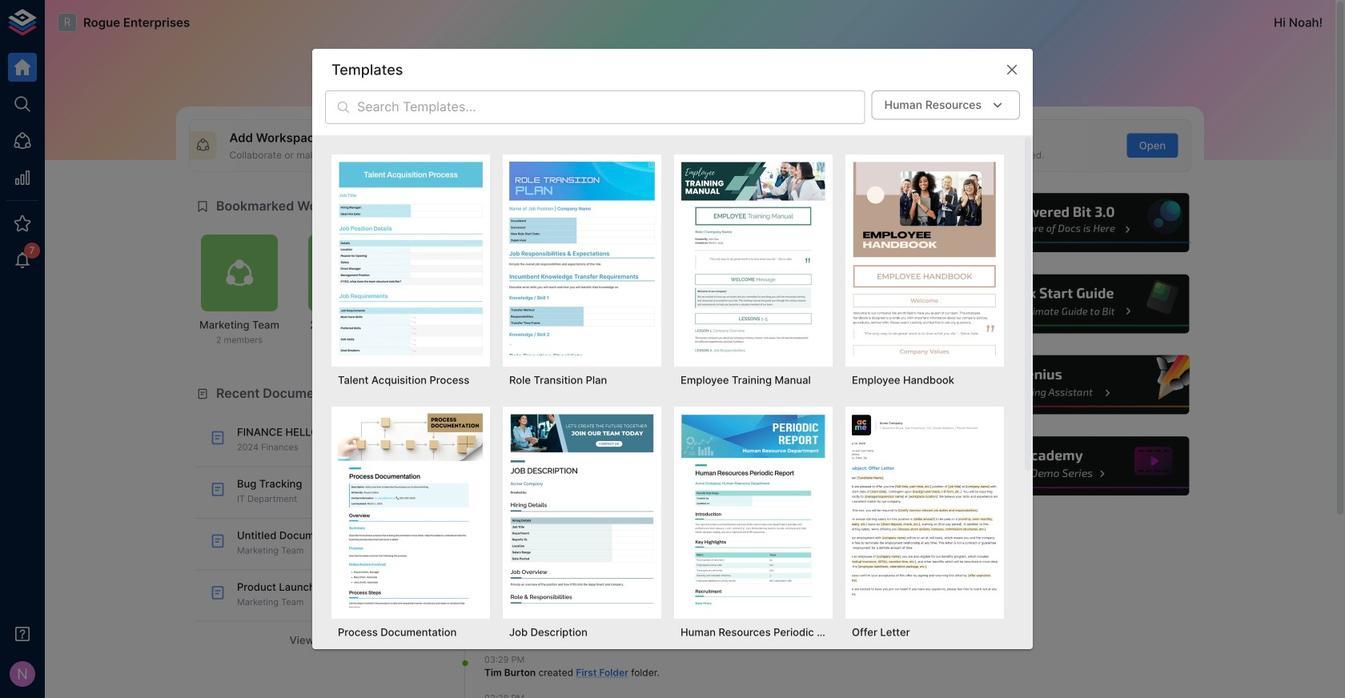 Task type: vqa. For each thing, say whether or not it's contained in the screenshot.
Employee Training Manual image
yes



Task type: describe. For each thing, give the bounding box(es) containing it.
talent acquisition process image
[[338, 161, 484, 356]]

role transition plan image
[[509, 161, 655, 356]]

offer letter image
[[852, 413, 998, 608]]

employee training manual image
[[681, 161, 827, 356]]

2 help image from the top
[[951, 272, 1192, 336]]

job description image
[[509, 413, 655, 608]]

3 help image from the top
[[951, 353, 1192, 417]]

4 help image from the top
[[951, 434, 1192, 498]]

Search Templates... text field
[[357, 91, 866, 124]]



Task type: locate. For each thing, give the bounding box(es) containing it.
help image
[[951, 191, 1192, 255], [951, 272, 1192, 336], [951, 353, 1192, 417], [951, 434, 1192, 498]]

1 help image from the top
[[951, 191, 1192, 255]]

dialog
[[312, 49, 1033, 698]]

employee handbook image
[[852, 161, 998, 356]]

process documentation image
[[338, 413, 484, 608]]

human resources periodic report image
[[681, 413, 827, 608]]



